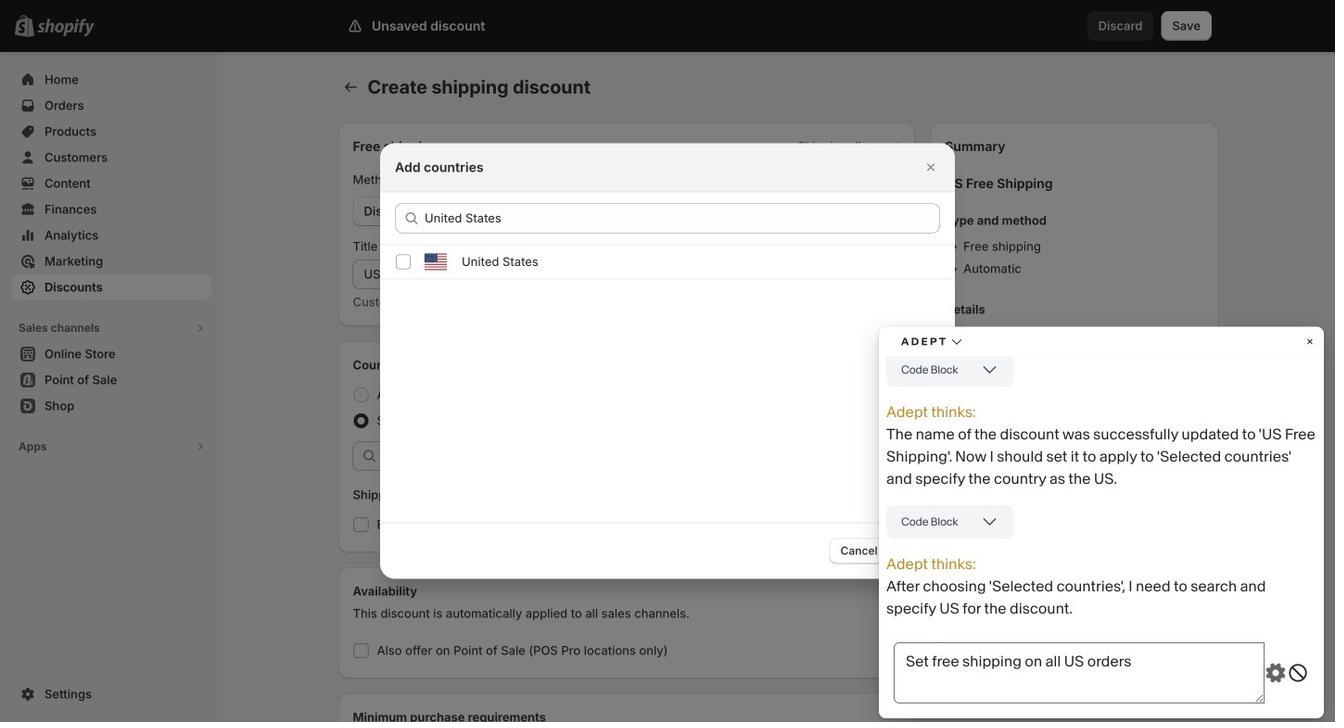 Task type: describe. For each thing, give the bounding box(es) containing it.
shopify image
[[37, 18, 95, 37]]

Search countries text field
[[382, 441, 831, 471]]



Task type: vqa. For each thing, say whether or not it's contained in the screenshot.
'text box' on the top
yes



Task type: locate. For each thing, give the bounding box(es) containing it.
None text field
[[353, 260, 900, 289]]



